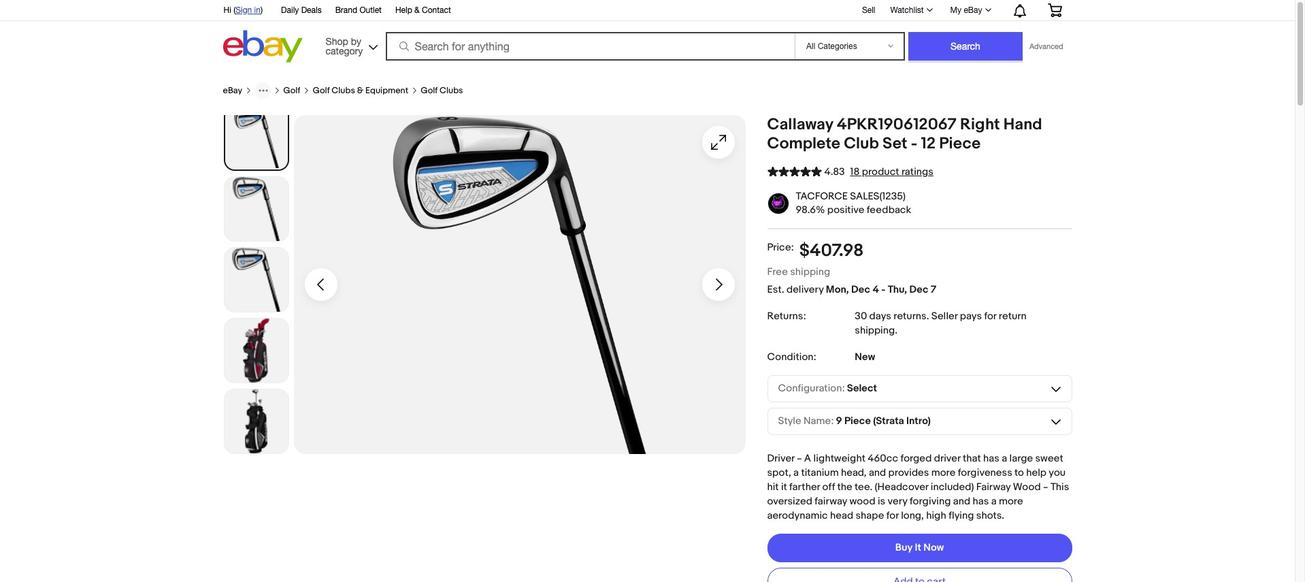 Task type: locate. For each thing, give the bounding box(es) containing it.
and up flying
[[954, 495, 971, 508]]

1 vertical spatial –
[[1044, 480, 1049, 493]]

2 clubs from the left
[[440, 85, 463, 96]]

piece right 12
[[940, 134, 981, 153]]

1 horizontal spatial a
[[992, 495, 997, 508]]

configuration: right hand
[[778, 382, 900, 395]]

now
[[924, 541, 944, 554]]

0 horizontal spatial piece
[[845, 415, 871, 428]]

aerodynamic
[[768, 509, 828, 522]]

1 vertical spatial shipping
[[855, 324, 895, 337]]

0 horizontal spatial golf
[[283, 85, 301, 96]]

for right pays
[[985, 310, 997, 323]]

piece right 9
[[845, 415, 871, 428]]

intro)
[[907, 415, 931, 428]]

4pkr190612067
[[837, 115, 957, 134]]

0 horizontal spatial dec
[[852, 283, 871, 296]]

0 vertical spatial –
[[797, 452, 802, 465]]

1 clubs from the left
[[332, 85, 355, 96]]

0 vertical spatial for
[[985, 310, 997, 323]]

daily
[[281, 5, 299, 15]]

3 golf from the left
[[421, 85, 438, 96]]

to
[[1015, 466, 1025, 479]]

contact
[[422, 5, 451, 15]]

1 vertical spatial more
[[999, 495, 1024, 508]]

0 vertical spatial has
[[984, 452, 1000, 465]]

more
[[932, 466, 956, 479], [999, 495, 1024, 508]]

0 vertical spatial &
[[415, 5, 420, 15]]

for
[[985, 310, 997, 323], [887, 509, 899, 522]]

lightweight
[[814, 452, 866, 465]]

ebay right my
[[964, 5, 983, 15]]

picture 14 of 14 image
[[225, 390, 288, 453]]

- inside callaway 4pkr190612067 right hand complete club set - 12 piece
[[911, 134, 918, 153]]

right down new
[[847, 382, 873, 395]]

my
[[951, 5, 962, 15]]

right right 12
[[961, 115, 1000, 134]]

& right "help"
[[415, 5, 420, 15]]

dec left 4
[[852, 283, 871, 296]]

1 vertical spatial -
[[882, 283, 886, 296]]

1 vertical spatial &
[[357, 85, 364, 96]]

right inside callaway 4pkr190612067 right hand complete club set - 12 piece
[[961, 115, 1000, 134]]

0 horizontal spatial more
[[932, 466, 956, 479]]

new
[[855, 350, 876, 363]]

(
[[234, 5, 236, 15]]

wood
[[1014, 480, 1041, 493]]

a left large
[[1002, 452, 1008, 465]]

– left a
[[797, 452, 802, 465]]

0 horizontal spatial -
[[882, 283, 886, 296]]

0 horizontal spatial and
[[869, 466, 887, 479]]

forgiveness
[[958, 466, 1013, 479]]

large
[[1010, 452, 1034, 465]]

0 vertical spatial -
[[911, 134, 918, 153]]

product
[[862, 165, 900, 178]]

2 horizontal spatial a
[[1002, 452, 1008, 465]]

is
[[878, 495, 886, 508]]

0 horizontal spatial ebay
[[223, 85, 242, 96]]

None submit
[[909, 32, 1023, 61]]

shipping up "delivery"
[[791, 265, 831, 278]]

clubs right equipment
[[440, 85, 463, 96]]

tacforce sales(1235) 98.6% positive feedback
[[796, 190, 912, 217]]

1 horizontal spatial for
[[985, 310, 997, 323]]

0 vertical spatial hand
[[1004, 115, 1043, 134]]

it
[[781, 480, 788, 493]]

shop by category
[[326, 36, 363, 56]]

driver – a lightweight 460cc forged driver that has a large sweet spot, a titanium head, and provides more forgiveness to help you hit it farther off the tee. (headcover included) fairway wood – this oversized fairway wood is very forgiving and has a more aerodynamic head shape for long, high flying shots.
[[768, 452, 1070, 522]]

1 horizontal spatial dec
[[910, 283, 929, 296]]

1 vertical spatial for
[[887, 509, 899, 522]]

shop by category button
[[320, 30, 381, 60]]

0 vertical spatial right
[[961, 115, 1000, 134]]

account navigation
[[216, 0, 1073, 21]]

1 vertical spatial ebay
[[223, 85, 242, 96]]

free
[[768, 265, 788, 278]]

18
[[851, 165, 860, 178]]

my ebay link
[[943, 2, 998, 18]]

1 horizontal spatial &
[[415, 5, 420, 15]]

dec left 7
[[910, 283, 929, 296]]

sweet
[[1036, 452, 1064, 465]]

and
[[869, 466, 887, 479], [954, 495, 971, 508]]

1 horizontal spatial hand
[[1004, 115, 1043, 134]]

more down the wood
[[999, 495, 1024, 508]]

a up farther
[[794, 466, 799, 479]]

name:
[[804, 415, 834, 428]]

. left seller on the right bottom of the page
[[927, 310, 930, 323]]

0 horizontal spatial shipping
[[791, 265, 831, 278]]

1 horizontal spatial -
[[911, 134, 918, 153]]

2 golf from the left
[[313, 85, 330, 96]]

1 vertical spatial and
[[954, 495, 971, 508]]

0 horizontal spatial &
[[357, 85, 364, 96]]

for down very
[[887, 509, 899, 522]]

you
[[1049, 466, 1066, 479]]

Search for anything text field
[[388, 33, 792, 59]]

callaway
[[768, 115, 834, 134]]

picture 12 of 14 image
[[224, 248, 288, 312]]

golf right equipment
[[421, 85, 438, 96]]

the
[[838, 480, 853, 493]]

golf right ebay link
[[283, 85, 301, 96]]

1 horizontal spatial piece
[[940, 134, 981, 153]]

0 vertical spatial piece
[[940, 134, 981, 153]]

golf clubs & equipment
[[313, 85, 409, 96]]

1 golf from the left
[[283, 85, 301, 96]]

1 horizontal spatial golf
[[313, 85, 330, 96]]

golf
[[283, 85, 301, 96], [313, 85, 330, 96], [421, 85, 438, 96]]

picture 10 of 14 image
[[224, 106, 288, 170]]

0 horizontal spatial hand
[[875, 382, 900, 395]]

1 horizontal spatial .
[[927, 310, 930, 323]]

ebay up the picture 10 of 14
[[223, 85, 242, 96]]

a
[[1002, 452, 1008, 465], [794, 466, 799, 479], [992, 495, 997, 508]]

ebay
[[964, 5, 983, 15], [223, 85, 242, 96]]

2 vertical spatial a
[[992, 495, 997, 508]]

4.83 out of 5 stars based on 18 product ratings image
[[768, 164, 822, 178]]

. down 30 days returns .
[[895, 324, 898, 337]]

help
[[1027, 466, 1047, 479]]

2 horizontal spatial golf
[[421, 85, 438, 96]]

- right 4
[[882, 283, 886, 296]]

right
[[961, 115, 1000, 134], [847, 382, 873, 395]]

1 horizontal spatial –
[[1044, 480, 1049, 493]]

style
[[778, 415, 802, 428]]

1 horizontal spatial clubs
[[440, 85, 463, 96]]

1 vertical spatial piece
[[845, 415, 871, 428]]

a down fairway
[[992, 495, 997, 508]]

0 horizontal spatial for
[[887, 509, 899, 522]]

clubs down category
[[332, 85, 355, 96]]

- left 12
[[911, 134, 918, 153]]

- inside 'price: $407.98 free shipping est. delivery mon, dec 4 - thu, dec 7'
[[882, 283, 886, 296]]

dec
[[852, 283, 871, 296], [910, 283, 929, 296]]

shipping down days
[[855, 324, 895, 337]]

1 horizontal spatial ebay
[[964, 5, 983, 15]]

0 vertical spatial a
[[1002, 452, 1008, 465]]

returns
[[894, 310, 927, 323]]

watchlist
[[891, 5, 924, 15]]

.
[[927, 310, 930, 323], [895, 324, 898, 337]]

0 horizontal spatial .
[[895, 324, 898, 337]]

head
[[831, 509, 854, 522]]

brand outlet
[[335, 5, 382, 15]]

1 horizontal spatial and
[[954, 495, 971, 508]]

equipment
[[366, 85, 409, 96]]

golf right golf link
[[313, 85, 330, 96]]

and down '460cc'
[[869, 466, 887, 479]]

– left the this
[[1044, 480, 1049, 493]]

0 horizontal spatial –
[[797, 452, 802, 465]]

7
[[931, 283, 937, 296]]

4.83
[[825, 165, 845, 178]]

ebay link
[[223, 85, 242, 96]]

ebay inside account navigation
[[964, 5, 983, 15]]

1 horizontal spatial shipping
[[855, 324, 895, 337]]

golf clubs link
[[421, 85, 463, 96]]

more down driver
[[932, 466, 956, 479]]

has up the forgiveness
[[984, 452, 1000, 465]]

very
[[888, 495, 908, 508]]

positive
[[828, 204, 865, 217]]

this
[[1051, 480, 1070, 493]]

fairway
[[815, 495, 848, 508]]

1 horizontal spatial right
[[961, 115, 1000, 134]]

0 vertical spatial shipping
[[791, 265, 831, 278]]

forgiving
[[910, 495, 951, 508]]

0 vertical spatial ebay
[[964, 5, 983, 15]]

buy it now
[[896, 541, 944, 554]]

shipping
[[791, 265, 831, 278], [855, 324, 895, 337]]

0 horizontal spatial clubs
[[332, 85, 355, 96]]

piece inside callaway 4pkr190612067 right hand complete club set - 12 piece
[[940, 134, 981, 153]]

0 horizontal spatial a
[[794, 466, 799, 479]]

high
[[927, 509, 947, 522]]

$407.98 main content
[[223, 66, 1073, 582]]

tacforcesales 98.6% positive feedback image
[[768, 193, 789, 214]]

0 vertical spatial .
[[927, 310, 930, 323]]

shop by category banner
[[216, 0, 1073, 66]]

460cc
[[868, 452, 899, 465]]

0 horizontal spatial right
[[847, 382, 873, 395]]

included)
[[931, 480, 975, 493]]

a
[[805, 452, 812, 465]]

has up shots.
[[973, 495, 989, 508]]

has
[[984, 452, 1000, 465], [973, 495, 989, 508]]

& left equipment
[[357, 85, 364, 96]]

1 vertical spatial right
[[847, 382, 873, 395]]

head,
[[841, 466, 867, 479]]



Task type: describe. For each thing, give the bounding box(es) containing it.
golf for golf
[[283, 85, 301, 96]]

feedback
[[867, 204, 912, 217]]

sign
[[236, 5, 252, 15]]

clubs for golf clubs & equipment
[[332, 85, 355, 96]]

sales(1235)
[[850, 190, 906, 203]]

1 horizontal spatial more
[[999, 495, 1024, 508]]

help
[[395, 5, 412, 15]]

watchlist link
[[883, 2, 939, 18]]

help & contact
[[395, 5, 451, 15]]

golf for golf clubs & equipment
[[313, 85, 330, 96]]

callaway 4pkr190612067 right hand complete club set - 12 piece
[[768, 115, 1043, 153]]

help & contact link
[[395, 3, 451, 18]]

shop
[[326, 36, 348, 47]]

2 dec from the left
[[910, 283, 929, 296]]

golf link
[[283, 85, 301, 96]]

condition:
[[768, 350, 817, 363]]

wood
[[850, 495, 876, 508]]

1 vertical spatial hand
[[875, 382, 900, 395]]

deals
[[301, 5, 322, 15]]

by
[[351, 36, 361, 47]]

returns:
[[768, 310, 807, 323]]

return
[[999, 310, 1027, 323]]

(headcover
[[875, 480, 929, 493]]

flying
[[949, 509, 975, 522]]

farther
[[790, 480, 820, 493]]

4
[[873, 283, 880, 296]]

my ebay
[[951, 5, 983, 15]]

12
[[922, 134, 936, 153]]

golf clubs & equipment link
[[313, 85, 409, 96]]

est.
[[768, 283, 785, 296]]

your shopping cart image
[[1047, 3, 1063, 17]]

price:
[[768, 241, 794, 254]]

brand outlet link
[[335, 3, 382, 18]]

thu,
[[888, 283, 908, 296]]

0 vertical spatial and
[[869, 466, 887, 479]]

98.6%
[[796, 204, 825, 217]]

)
[[261, 5, 263, 15]]

1 dec from the left
[[852, 283, 871, 296]]

sign in link
[[236, 5, 261, 15]]

advanced link
[[1023, 33, 1071, 60]]

hand inside callaway 4pkr190612067 right hand complete club set - 12 piece
[[1004, 115, 1043, 134]]

shipping inside 'price: $407.98 free shipping est. delivery mon, dec 4 - thu, dec 7'
[[791, 265, 831, 278]]

seller pays for return shipping
[[855, 310, 1027, 337]]

30
[[855, 310, 868, 323]]

sell
[[863, 5, 876, 15]]

outlet
[[360, 5, 382, 15]]

golf clubs
[[421, 85, 463, 96]]

0 vertical spatial more
[[932, 466, 956, 479]]

driver
[[768, 452, 795, 465]]

18 product ratings link
[[851, 165, 934, 178]]

tacforce
[[796, 190, 848, 203]]

seller
[[932, 310, 958, 323]]

style name: 9 piece (strata intro)
[[778, 415, 931, 428]]

& inside $407.98 main content
[[357, 85, 364, 96]]

delivery
[[787, 283, 824, 296]]

driver
[[935, 452, 961, 465]]

strata men's complete golf set - picture 14 of 14 image
[[294, 115, 746, 454]]

picture 11 of 14 image
[[224, 177, 288, 241]]

pays
[[960, 310, 982, 323]]

advanced
[[1030, 42, 1064, 50]]

picture 13 of 14 image
[[224, 319, 288, 383]]

mon,
[[826, 283, 849, 296]]

sell link
[[856, 5, 882, 15]]

golf for golf clubs
[[421, 85, 438, 96]]

brand
[[335, 5, 357, 15]]

shape
[[856, 509, 885, 522]]

fairway
[[977, 480, 1011, 493]]

1 vertical spatial .
[[895, 324, 898, 337]]

hi ( sign in )
[[224, 5, 263, 15]]

spot,
[[768, 466, 792, 479]]

for inside driver – a lightweight 460cc forged driver that has a large sweet spot, a titanium head, and provides more forgiveness to help you hit it farther off the tee. (headcover included) fairway wood – this oversized fairway wood is very forgiving and has a more aerodynamic head shape for long, high flying shots.
[[887, 509, 899, 522]]

days
[[870, 310, 892, 323]]

daily deals
[[281, 5, 322, 15]]

shipping inside seller pays for return shipping
[[855, 324, 895, 337]]

1 vertical spatial has
[[973, 495, 989, 508]]

hit
[[768, 480, 779, 493]]

none submit inside shop by category banner
[[909, 32, 1023, 61]]

clubs for golf clubs
[[440, 85, 463, 96]]

forged
[[901, 452, 932, 465]]

buy
[[896, 541, 913, 554]]

buy it now link
[[768, 534, 1073, 562]]

daily deals link
[[281, 3, 322, 18]]

9
[[836, 415, 843, 428]]

ebay inside $407.98 main content
[[223, 85, 242, 96]]

complete
[[768, 134, 841, 153]]

& inside help & contact "link"
[[415, 5, 420, 15]]

1 vertical spatial a
[[794, 466, 799, 479]]

it
[[915, 541, 922, 554]]

that
[[963, 452, 982, 465]]

for inside seller pays for return shipping
[[985, 310, 997, 323]]

set
[[883, 134, 908, 153]]

(strata
[[874, 415, 905, 428]]

ratings
[[902, 165, 934, 178]]

oversized
[[768, 495, 813, 508]]

tee.
[[855, 480, 873, 493]]

category
[[326, 45, 363, 56]]



Task type: vqa. For each thing, say whether or not it's contained in the screenshot.
Sell
yes



